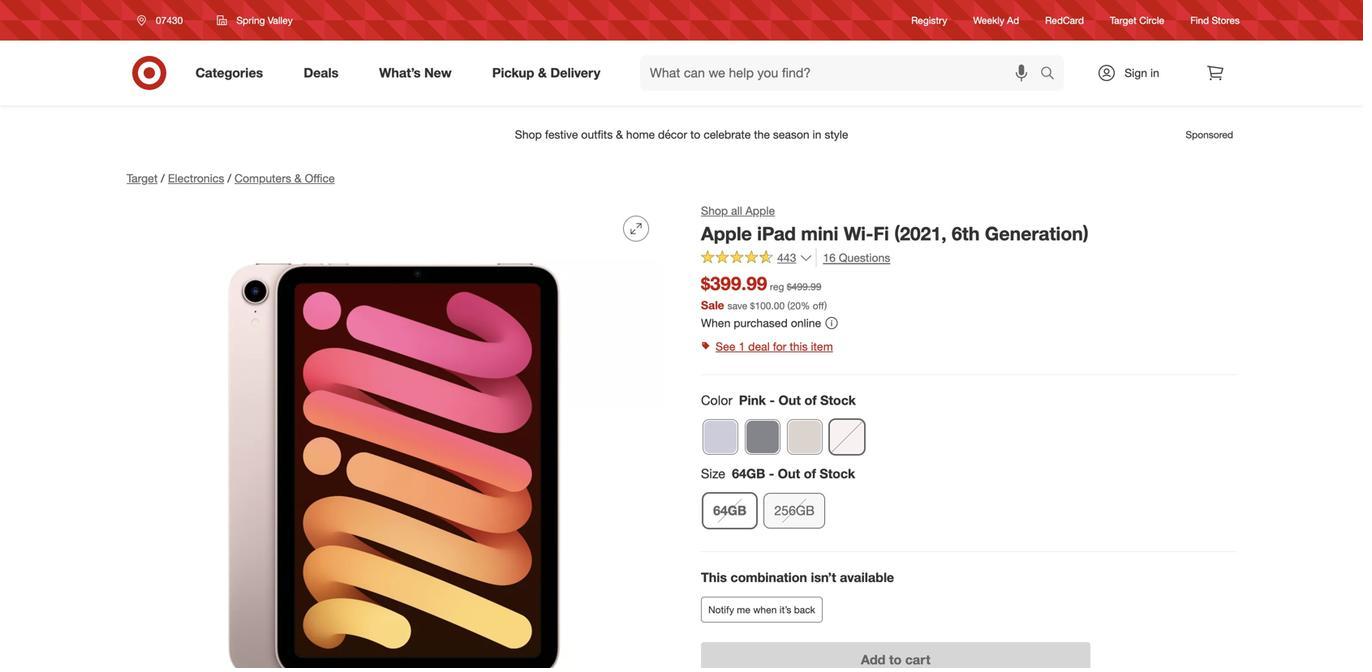Task type: describe. For each thing, give the bounding box(es) containing it.
redcard link
[[1046, 13, 1084, 27]]

notify
[[709, 604, 734, 616]]

save
[[728, 300, 748, 312]]

see 1 deal for this item
[[716, 340, 833, 354]]

shop all apple apple ipad mini wi-fi (2021, 6th generation)
[[701, 204, 1089, 245]]

electronics
[[168, 171, 224, 185]]

pickup
[[492, 65, 535, 81]]

1 vertical spatial apple
[[701, 222, 752, 245]]

generation)
[[985, 222, 1089, 245]]

in
[[1151, 66, 1160, 80]]

ipad
[[757, 222, 796, 245]]

categories link
[[182, 55, 283, 91]]

sign
[[1125, 66, 1148, 80]]

group containing size
[[700, 465, 1237, 536]]

2 / from the left
[[228, 171, 231, 185]]

pickup & delivery link
[[479, 55, 621, 91]]

find
[[1191, 14, 1210, 26]]

stock for pink - out of stock
[[821, 393, 856, 409]]

256gb link
[[764, 493, 825, 529]]

sale
[[701, 298, 725, 312]]

sign in link
[[1084, 55, 1185, 91]]

target / electronics / computers & office
[[127, 171, 335, 185]]

of for 64gb
[[804, 466, 816, 482]]

)
[[825, 300, 827, 312]]

computers
[[235, 171, 291, 185]]

search button
[[1033, 55, 1072, 94]]

0 vertical spatial &
[[538, 65, 547, 81]]

isn't
[[811, 570, 837, 586]]

combination
[[731, 570, 808, 586]]

weekly
[[974, 14, 1005, 26]]

out for 64gb
[[778, 466, 801, 482]]

off
[[813, 300, 825, 312]]

all
[[731, 204, 743, 218]]

when
[[701, 316, 731, 330]]

purchased
[[734, 316, 788, 330]]

color
[[701, 393, 733, 409]]

(
[[788, 300, 790, 312]]

this
[[701, 570, 727, 586]]

weekly ad
[[974, 14, 1020, 26]]

sign in
[[1125, 66, 1160, 80]]

wi-
[[844, 222, 874, 245]]

redcard
[[1046, 14, 1084, 26]]

what's new link
[[365, 55, 472, 91]]

pink
[[739, 393, 766, 409]]

online
[[791, 316, 822, 330]]

target circle
[[1110, 14, 1165, 26]]

out for pink
[[779, 393, 801, 409]]

notify me when it's back button
[[701, 597, 823, 623]]

notify me when it's back
[[709, 604, 816, 616]]

64gb link
[[703, 493, 757, 529]]

256gb
[[775, 503, 815, 519]]

1 vertical spatial &
[[295, 171, 302, 185]]

$399.99
[[701, 272, 768, 295]]

deal
[[749, 340, 770, 354]]

this combination isn't available
[[701, 570, 895, 586]]

purple image
[[704, 421, 738, 455]]

stock for 64gb - out of stock
[[820, 466, 856, 482]]

$499.99
[[787, 281, 822, 293]]

what's new
[[379, 65, 452, 81]]

deals link
[[290, 55, 359, 91]]

fi
[[874, 222, 889, 245]]

443
[[778, 251, 797, 265]]

see 1 deal for this item link
[[701, 335, 1237, 358]]

$
[[750, 300, 755, 312]]

1
[[739, 340, 745, 354]]

0 vertical spatial apple
[[746, 204, 775, 218]]

target link
[[127, 171, 158, 185]]

advertisement region
[[114, 115, 1250, 154]]



Task type: vqa. For each thing, say whether or not it's contained in the screenshot.
or within Thank you for this feedback! We're sorry to hear that this did not meet your expectations. We want to make sure you're satisfied with your purchase, so please feel free to reach out to our team at 1-800-374-2744 or fill out a form at https://mscustomercare.com/ if there's anything we can do to assist.
no



Task type: locate. For each thing, give the bounding box(es) containing it.
(2021,
[[895, 222, 947, 245]]

computers & office link
[[235, 171, 335, 185]]

add
[[861, 652, 886, 668]]

weekly ad link
[[974, 13, 1020, 27]]

apple down all
[[701, 222, 752, 245]]

64gb
[[732, 466, 766, 482], [713, 503, 747, 519]]

0 vertical spatial target
[[1110, 14, 1137, 26]]

out inside group
[[778, 466, 801, 482]]

cart
[[906, 652, 931, 668]]

1 vertical spatial of
[[804, 466, 816, 482]]

16
[[823, 251, 836, 265]]

when purchased online
[[701, 316, 822, 330]]

out up 256gb at right bottom
[[778, 466, 801, 482]]

0 horizontal spatial &
[[295, 171, 302, 185]]

1 / from the left
[[161, 171, 165, 185]]

when
[[754, 604, 777, 616]]

spring
[[237, 14, 265, 26]]

100.00
[[755, 300, 785, 312]]

it's
[[780, 604, 792, 616]]

new
[[424, 65, 452, 81]]

of inside group
[[804, 466, 816, 482]]

What can we help you find? suggestions appear below search field
[[640, 55, 1045, 91]]

apple right all
[[746, 204, 775, 218]]

07430
[[156, 14, 183, 26]]

item
[[811, 340, 833, 354]]

stock down pink - out of stock image
[[820, 466, 856, 482]]

of up starlight image
[[805, 393, 817, 409]]

0 vertical spatial 64gb
[[732, 466, 766, 482]]

0 vertical spatial out
[[779, 393, 801, 409]]

0 horizontal spatial /
[[161, 171, 165, 185]]

20
[[790, 300, 801, 312]]

0 vertical spatial -
[[770, 393, 775, 409]]

group
[[700, 465, 1237, 536]]

pickup & delivery
[[492, 65, 601, 81]]

1 vertical spatial target
[[127, 171, 158, 185]]

reg
[[770, 281, 784, 293]]

out
[[779, 393, 801, 409], [778, 466, 801, 482]]

for
[[773, 340, 787, 354]]

target circle link
[[1110, 13, 1165, 27]]

07430 button
[[127, 6, 200, 35]]

1 horizontal spatial /
[[228, 171, 231, 185]]

1 horizontal spatial target
[[1110, 14, 1137, 26]]

/ right electronics link
[[228, 171, 231, 185]]

target for target circle
[[1110, 14, 1137, 26]]

stock
[[821, 393, 856, 409], [820, 466, 856, 482]]

& right pickup
[[538, 65, 547, 81]]

of down starlight image
[[804, 466, 816, 482]]

what's
[[379, 65, 421, 81]]

registry link
[[912, 13, 948, 27]]

to
[[890, 652, 902, 668]]

available
[[840, 570, 895, 586]]

- inside group
[[769, 466, 775, 482]]

find stores link
[[1191, 13, 1240, 27]]

1 horizontal spatial &
[[538, 65, 547, 81]]

this
[[790, 340, 808, 354]]

valley
[[268, 14, 293, 26]]

me
[[737, 604, 751, 616]]

&
[[538, 65, 547, 81], [295, 171, 302, 185]]

6th
[[952, 222, 980, 245]]

target left circle
[[1110, 14, 1137, 26]]

64gb right size
[[732, 466, 766, 482]]

size
[[701, 466, 726, 482]]

spring valley button
[[206, 6, 303, 35]]

- for 64gb
[[769, 466, 775, 482]]

add to cart button
[[701, 643, 1091, 669]]

out right pink at the bottom of the page
[[779, 393, 801, 409]]

stock up pink - out of stock image
[[821, 393, 856, 409]]

target
[[1110, 14, 1137, 26], [127, 171, 158, 185]]

office
[[305, 171, 335, 185]]

find stores
[[1191, 14, 1240, 26]]

circle
[[1140, 14, 1165, 26]]

stock inside group
[[820, 466, 856, 482]]

size 64gb - out of stock
[[701, 466, 856, 482]]

space gray image
[[746, 421, 780, 455]]

add to cart
[[861, 652, 931, 668]]

registry
[[912, 14, 948, 26]]

& left "office"
[[295, 171, 302, 185]]

target left electronics
[[127, 171, 158, 185]]

- down space gray 'image'
[[769, 466, 775, 482]]

delivery
[[551, 65, 601, 81]]

16 questions link
[[816, 249, 891, 268]]

shop
[[701, 204, 728, 218]]

of
[[805, 393, 817, 409], [804, 466, 816, 482]]

ad
[[1008, 14, 1020, 26]]

443 link
[[701, 249, 813, 269]]

%
[[801, 300, 810, 312]]

64gb inside "link"
[[713, 503, 747, 519]]

/
[[161, 171, 165, 185], [228, 171, 231, 185]]

apple
[[746, 204, 775, 218], [701, 222, 752, 245]]

1 vertical spatial out
[[778, 466, 801, 482]]

-
[[770, 393, 775, 409], [769, 466, 775, 482]]

back
[[794, 604, 816, 616]]

categories
[[196, 65, 263, 81]]

16 questions
[[823, 251, 891, 265]]

1 vertical spatial 64gb
[[713, 503, 747, 519]]

color pink - out of stock
[[701, 393, 856, 409]]

spring valley
[[237, 14, 293, 26]]

see
[[716, 340, 736, 354]]

deals
[[304, 65, 339, 81]]

of for pink
[[805, 393, 817, 409]]

search
[[1033, 67, 1072, 82]]

1 vertical spatial stock
[[820, 466, 856, 482]]

- right pink at the bottom of the page
[[770, 393, 775, 409]]

0 horizontal spatial target
[[127, 171, 158, 185]]

0 vertical spatial of
[[805, 393, 817, 409]]

pink - out of stock image
[[830, 421, 864, 455]]

questions
[[839, 251, 891, 265]]

starlight image
[[788, 421, 822, 455]]

apple ipad mini wi-fi (2021, 6th generation), 1 of 8 image
[[127, 203, 662, 669]]

stores
[[1212, 14, 1240, 26]]

1 vertical spatial -
[[769, 466, 775, 482]]

64gb down size
[[713, 503, 747, 519]]

0 vertical spatial stock
[[821, 393, 856, 409]]

target for target / electronics / computers & office
[[127, 171, 158, 185]]

- for pink
[[770, 393, 775, 409]]

/ right 'target' link
[[161, 171, 165, 185]]



